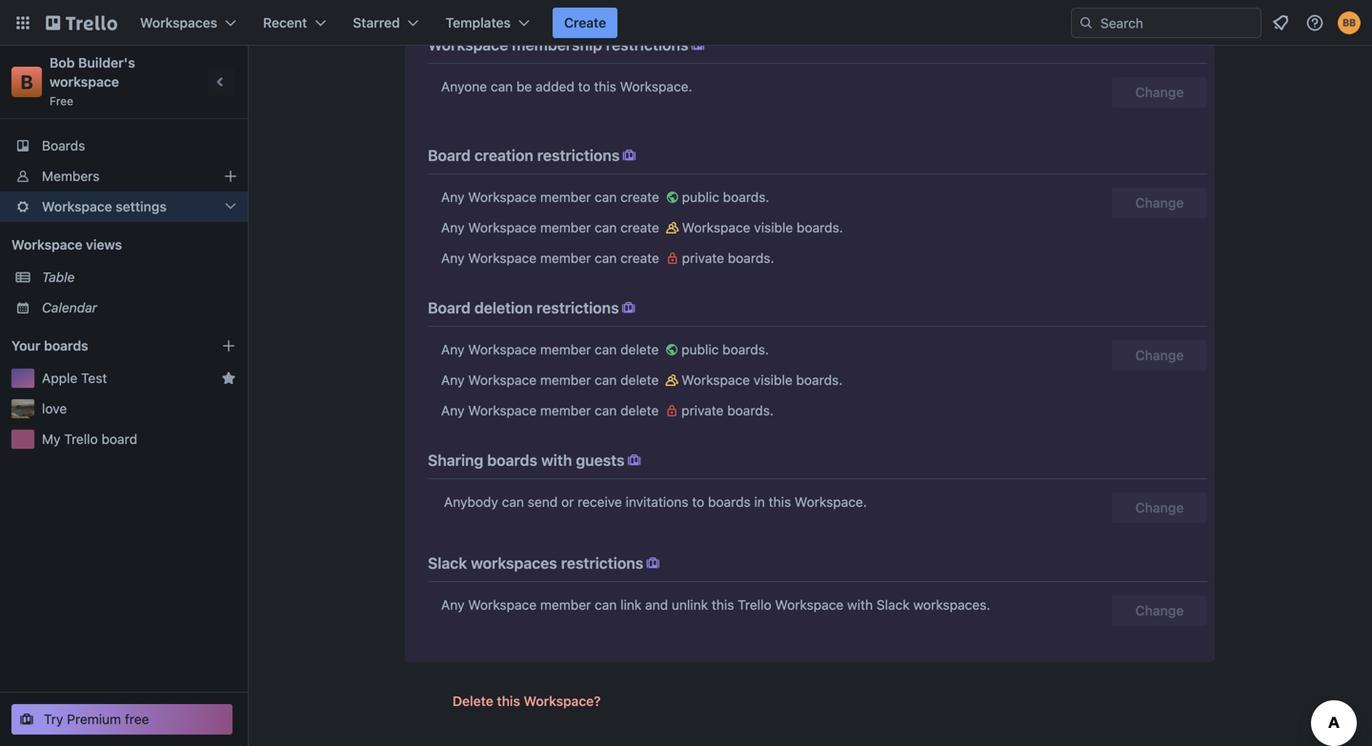 Task type: locate. For each thing, give the bounding box(es) containing it.
3 any workspace member can delete from the top
[[441, 403, 663, 418]]

2 board from the top
[[428, 299, 471, 317]]

1 horizontal spatial boards
[[487, 451, 538, 469]]

2 public boards. from the top
[[682, 342, 769, 357]]

calendar link
[[42, 298, 236, 317]]

restrictions for board creation restrictions
[[537, 146, 620, 164]]

boards inside your boards with 3 items element
[[44, 338, 88, 354]]

1 any workspace member can create from the top
[[441, 189, 663, 205]]

0 vertical spatial trello
[[64, 431, 98, 447]]

2 horizontal spatial boards
[[708, 494, 751, 510]]

0 vertical spatial public boards.
[[682, 189, 770, 205]]

delete this workspace?
[[453, 693, 601, 709]]

1 vertical spatial with
[[847, 597, 873, 613]]

1 vertical spatial private
[[682, 403, 724, 418]]

anyone
[[441, 79, 487, 94]]

add board image
[[221, 338, 236, 354]]

0 vertical spatial any workspace member can create
[[441, 189, 663, 205]]

private
[[682, 250, 724, 266], [682, 403, 724, 418]]

4 change link from the top
[[1112, 596, 1208, 626]]

try premium free button
[[11, 704, 233, 735]]

private boards.
[[682, 250, 774, 266], [682, 403, 774, 418]]

workspace navigation collapse icon image
[[208, 69, 234, 95]]

1 vertical spatial any workspace member can delete
[[441, 372, 663, 388]]

board
[[428, 146, 471, 164], [428, 299, 471, 317]]

workspace inside popup button
[[42, 199, 112, 214]]

1 any workspace member can delete from the top
[[441, 342, 663, 357]]

0 vertical spatial public
[[682, 189, 720, 205]]

this
[[594, 79, 617, 94], [769, 494, 791, 510], [712, 597, 734, 613], [497, 693, 520, 709]]

2 vertical spatial delete
[[621, 403, 659, 418]]

workspace?
[[524, 693, 601, 709]]

0 horizontal spatial slack
[[428, 554, 467, 572]]

can
[[491, 79, 513, 94], [595, 189, 617, 205], [595, 220, 617, 235], [595, 250, 617, 266], [595, 342, 617, 357], [595, 372, 617, 388], [595, 403, 617, 418], [502, 494, 524, 510], [595, 597, 617, 613]]

0 vertical spatial any workspace member can delete
[[441, 342, 663, 357]]

2 member from the top
[[540, 220, 591, 235]]

change link
[[1112, 188, 1208, 218], [1112, 340, 1208, 371], [1112, 493, 1208, 523], [1112, 596, 1208, 626]]

5 member from the top
[[540, 372, 591, 388]]

workspaces
[[471, 554, 557, 572]]

1 vertical spatial sm image
[[663, 249, 682, 268]]

6 any from the top
[[441, 403, 465, 418]]

this right the added
[[594, 79, 617, 94]]

1 board from the top
[[428, 146, 471, 164]]

restrictions for workspace membership restrictions
[[606, 36, 689, 54]]

any workspace member can delete for public boards.
[[441, 342, 663, 357]]

b link
[[11, 67, 42, 97]]

sm image
[[663, 188, 682, 207], [663, 249, 682, 268], [644, 554, 663, 573]]

with left workspaces.
[[847, 597, 873, 613]]

3 change from the top
[[1136, 347, 1184, 363]]

workspace membership restrictions
[[428, 36, 689, 54]]

0 horizontal spatial boards
[[44, 338, 88, 354]]

1 any from the top
[[441, 189, 465, 205]]

my
[[42, 431, 61, 447]]

free
[[125, 711, 149, 727]]

sharing boards with guests
[[428, 451, 625, 469]]

workspace visible boards.
[[682, 220, 843, 235], [682, 372, 843, 388]]

restrictions up link
[[561, 554, 644, 572]]

boards.
[[723, 189, 770, 205], [797, 220, 843, 235], [728, 250, 774, 266], [723, 342, 769, 357], [796, 372, 843, 388], [727, 403, 774, 418]]

2 any from the top
[[441, 220, 465, 235]]

test
[[81, 370, 107, 386]]

bob builder (bobbuilder40) image
[[1338, 11, 1361, 34]]

trello
[[64, 431, 98, 447], [738, 597, 772, 613]]

sharing
[[428, 451, 484, 469]]

3 change link from the top
[[1112, 493, 1208, 523]]

slack workspaces restrictions
[[428, 554, 644, 572]]

board left creation
[[428, 146, 471, 164]]

1 vertical spatial private boards.
[[682, 403, 774, 418]]

1 vertical spatial trello
[[738, 597, 772, 613]]

your
[[11, 338, 41, 354]]

3 create from the top
[[621, 250, 659, 266]]

0 vertical spatial private
[[682, 250, 724, 266]]

2 any workspace member can delete from the top
[[441, 372, 663, 388]]

1 vertical spatial board
[[428, 299, 471, 317]]

apple
[[42, 370, 77, 386]]

membership
[[512, 36, 602, 54]]

private boards. for board deletion restrictions
[[682, 403, 774, 418]]

0 vertical spatial with
[[541, 451, 572, 469]]

2 vertical spatial any workspace member can create
[[441, 250, 663, 266]]

0 vertical spatial sm image
[[663, 188, 682, 207]]

1 public boards. from the top
[[682, 189, 770, 205]]

2 private boards. from the top
[[682, 403, 774, 418]]

be
[[517, 79, 532, 94]]

1 horizontal spatial trello
[[738, 597, 772, 613]]

0 vertical spatial board
[[428, 146, 471, 164]]

change for slack workspaces restrictions
[[1136, 603, 1184, 619]]

slack
[[428, 554, 467, 572], [877, 597, 910, 613]]

b
[[20, 71, 33, 93]]

restrictions down the create
[[606, 36, 689, 54]]

workspace visible boards. for board creation restrictions
[[682, 220, 843, 235]]

with
[[541, 451, 572, 469], [847, 597, 873, 613]]

create for private boards.
[[621, 250, 659, 266]]

restrictions down anyone can be added to this workspace.
[[537, 146, 620, 164]]

4 change from the top
[[1136, 500, 1184, 516]]

workspace
[[428, 36, 508, 54], [468, 189, 537, 205], [42, 199, 112, 214], [468, 220, 537, 235], [682, 220, 751, 235], [11, 237, 82, 253], [468, 250, 537, 266], [468, 342, 537, 357], [468, 372, 537, 388], [682, 372, 750, 388], [468, 403, 537, 418], [468, 597, 537, 613], [775, 597, 844, 613]]

workspace. down primary element
[[620, 79, 692, 94]]

your boards with 3 items element
[[11, 335, 193, 357]]

love link
[[42, 399, 236, 418]]

visible
[[754, 220, 793, 235], [754, 372, 793, 388]]

anybody can send or receive invitations to boards in this workspace.
[[444, 494, 867, 510]]

this right delete
[[497, 693, 520, 709]]

0 vertical spatial create
[[621, 189, 659, 205]]

2 private from the top
[[682, 403, 724, 418]]

1 vertical spatial workspace visible boards.
[[682, 372, 843, 388]]

workspace settings
[[42, 199, 167, 214]]

2 workspace visible boards. from the top
[[682, 372, 843, 388]]

any
[[441, 189, 465, 205], [441, 220, 465, 235], [441, 250, 465, 266], [441, 342, 465, 357], [441, 372, 465, 388], [441, 403, 465, 418], [441, 597, 465, 613]]

0 vertical spatial delete
[[621, 342, 659, 357]]

3 delete from the top
[[621, 403, 659, 418]]

sm image for public boards.
[[663, 188, 682, 207]]

boards left in
[[708, 494, 751, 510]]

change link for board deletion restrictions
[[1112, 340, 1208, 371]]

change for sharing boards with guests
[[1136, 500, 1184, 516]]

primary element
[[0, 0, 1372, 46]]

bob builder's workspace link
[[50, 55, 139, 90]]

6 member from the top
[[540, 403, 591, 418]]

public for board creation restrictions
[[682, 189, 720, 205]]

2 vertical spatial sm image
[[644, 554, 663, 573]]

this inside button
[[497, 693, 520, 709]]

change
[[1136, 84, 1184, 100], [1136, 195, 1184, 211], [1136, 347, 1184, 363], [1136, 500, 1184, 516], [1136, 603, 1184, 619]]

love
[[42, 401, 67, 416]]

boards up 'send'
[[487, 451, 538, 469]]

1 vertical spatial public boards.
[[682, 342, 769, 357]]

workspace views
[[11, 237, 122, 253]]

0 vertical spatial private boards.
[[682, 250, 774, 266]]

1 create from the top
[[621, 189, 659, 205]]

public
[[682, 189, 720, 205], [682, 342, 719, 357]]

1 vertical spatial slack
[[877, 597, 910, 613]]

Search field
[[1094, 9, 1261, 37]]

create button
[[553, 8, 618, 38]]

boards for your
[[44, 338, 88, 354]]

5 any from the top
[[441, 372, 465, 388]]

and
[[645, 597, 668, 613]]

starred icon image
[[221, 371, 236, 386]]

any workspace member can create for public boards.
[[441, 189, 663, 205]]

create for workspace visible boards.
[[621, 220, 659, 235]]

board left deletion at top
[[428, 299, 471, 317]]

1 vertical spatial create
[[621, 220, 659, 235]]

bob builder's workspace free
[[50, 55, 139, 108]]

2 vertical spatial create
[[621, 250, 659, 266]]

deletion
[[474, 299, 533, 317]]

guests
[[576, 451, 625, 469]]

1 change from the top
[[1136, 84, 1184, 100]]

to right the added
[[578, 79, 591, 94]]

7 member from the top
[[540, 597, 591, 613]]

boards link
[[0, 131, 248, 161]]

0 horizontal spatial trello
[[64, 431, 98, 447]]

4 member from the top
[[540, 342, 591, 357]]

any workspace member can link and unlink this trello workspace with slack workspaces.
[[441, 597, 991, 613]]

1 private from the top
[[682, 250, 724, 266]]

change inside button
[[1136, 84, 1184, 100]]

slack down anybody
[[428, 554, 467, 572]]

restrictions right deletion at top
[[537, 299, 619, 317]]

3 any workspace member can create from the top
[[441, 250, 663, 266]]

1 horizontal spatial slack
[[877, 597, 910, 613]]

2 delete from the top
[[621, 372, 659, 388]]

0 horizontal spatial workspace.
[[620, 79, 692, 94]]

any workspace member can delete
[[441, 342, 663, 357], [441, 372, 663, 388], [441, 403, 663, 418]]

1 vertical spatial delete
[[621, 372, 659, 388]]

to right invitations
[[692, 494, 705, 510]]

trello right my
[[64, 431, 98, 447]]

0 vertical spatial visible
[[754, 220, 793, 235]]

1 delete from the top
[[621, 342, 659, 357]]

1 public from the top
[[682, 189, 720, 205]]

trello right unlink
[[738, 597, 772, 613]]

views
[[86, 237, 122, 253]]

2 change link from the top
[[1112, 340, 1208, 371]]

workspace.
[[620, 79, 692, 94], [795, 494, 867, 510]]

delete for public boards.
[[621, 342, 659, 357]]

anyone can be added to this workspace.
[[441, 79, 692, 94]]

workspace. right in
[[795, 494, 867, 510]]

premium
[[67, 711, 121, 727]]

change link for slack workspaces restrictions
[[1112, 596, 1208, 626]]

1 horizontal spatial to
[[692, 494, 705, 510]]

to
[[578, 79, 591, 94], [692, 494, 705, 510]]

restrictions
[[606, 36, 689, 54], [537, 146, 620, 164], [537, 299, 619, 317], [561, 554, 644, 572]]

with up 'or'
[[541, 451, 572, 469]]

1 vertical spatial any workspace member can create
[[441, 220, 663, 235]]

delete
[[621, 342, 659, 357], [621, 372, 659, 388], [621, 403, 659, 418]]

builder's
[[78, 55, 135, 71]]

try premium free
[[44, 711, 149, 727]]

starred button
[[341, 8, 430, 38]]

0 vertical spatial boards
[[44, 338, 88, 354]]

1 vertical spatial to
[[692, 494, 705, 510]]

send
[[528, 494, 558, 510]]

delete for private boards.
[[621, 403, 659, 418]]

0 horizontal spatial to
[[578, 79, 591, 94]]

2 create from the top
[[621, 220, 659, 235]]

member
[[540, 189, 591, 205], [540, 220, 591, 235], [540, 250, 591, 266], [540, 342, 591, 357], [540, 372, 591, 388], [540, 403, 591, 418], [540, 597, 591, 613]]

2 vertical spatial any workspace member can delete
[[441, 403, 663, 418]]

this right in
[[769, 494, 791, 510]]

2 change from the top
[[1136, 195, 1184, 211]]

sm image
[[689, 35, 708, 54], [620, 146, 639, 165], [663, 218, 682, 237], [619, 298, 638, 317], [663, 340, 682, 359], [663, 371, 682, 390], [663, 401, 682, 420], [625, 451, 644, 470]]

0 vertical spatial slack
[[428, 554, 467, 572]]

3 any from the top
[[441, 250, 465, 266]]

1 vertical spatial boards
[[487, 451, 538, 469]]

boards
[[44, 338, 88, 354], [487, 451, 538, 469], [708, 494, 751, 510]]

slack left workspaces.
[[877, 597, 910, 613]]

4 any from the top
[[441, 342, 465, 357]]

0 vertical spatial workspace visible boards.
[[682, 220, 843, 235]]

1 vertical spatial visible
[[754, 372, 793, 388]]

1 vertical spatial public
[[682, 342, 719, 357]]

1 change link from the top
[[1112, 188, 1208, 218]]

2 any workspace member can create from the top
[[441, 220, 663, 235]]

create for public boards.
[[621, 189, 659, 205]]

5 change from the top
[[1136, 603, 1184, 619]]

creation
[[474, 146, 534, 164]]

1 workspace visible boards. from the top
[[682, 220, 843, 235]]

2 public from the top
[[682, 342, 719, 357]]

workspaces button
[[129, 8, 248, 38]]

boards up apple
[[44, 338, 88, 354]]

1 private boards. from the top
[[682, 250, 774, 266]]

1 vertical spatial workspace.
[[795, 494, 867, 510]]



Task type: describe. For each thing, give the bounding box(es) containing it.
change link for board creation restrictions
[[1112, 188, 1208, 218]]

private boards. for board creation restrictions
[[682, 250, 774, 266]]

any workspace member can delete for workspace visible boards.
[[441, 372, 663, 388]]

any workspace member can create for private boards.
[[441, 250, 663, 266]]

table
[[42, 269, 75, 285]]

visible for board deletion restrictions
[[754, 372, 793, 388]]

apple test
[[42, 370, 107, 386]]

in
[[754, 494, 765, 510]]

or
[[561, 494, 574, 510]]

delete for workspace visible boards.
[[621, 372, 659, 388]]

0 vertical spatial to
[[578, 79, 591, 94]]

any workspace member can delete for private boards.
[[441, 403, 663, 418]]

anybody
[[444, 494, 498, 510]]

public boards. for board creation restrictions
[[682, 189, 770, 205]]

search image
[[1079, 15, 1094, 30]]

members
[[42, 168, 100, 184]]

public boards. for board deletion restrictions
[[682, 342, 769, 357]]

0 notifications image
[[1269, 11, 1292, 34]]

link
[[621, 597, 642, 613]]

change button
[[1112, 77, 1208, 108]]

2 vertical spatial boards
[[708, 494, 751, 510]]

apple test link
[[42, 369, 213, 388]]

public for board deletion restrictions
[[682, 342, 719, 357]]

my trello board link
[[42, 430, 236, 449]]

change for board creation restrictions
[[1136, 195, 1184, 211]]

3 member from the top
[[540, 250, 591, 266]]

open information menu image
[[1306, 13, 1325, 32]]

invitations
[[626, 494, 689, 510]]

restrictions for slack workspaces restrictions
[[561, 554, 644, 572]]

create
[[564, 15, 606, 30]]

added
[[536, 79, 575, 94]]

this right unlink
[[712, 597, 734, 613]]

my trello board
[[42, 431, 137, 447]]

table link
[[42, 268, 236, 287]]

board for board deletion restrictions
[[428, 299, 471, 317]]

workspaces.
[[914, 597, 991, 613]]

board for board creation restrictions
[[428, 146, 471, 164]]

recent button
[[252, 8, 338, 38]]

visible for board creation restrictions
[[754, 220, 793, 235]]

1 horizontal spatial workspace.
[[795, 494, 867, 510]]

workspace
[[50, 74, 119, 90]]

boards for sharing
[[487, 451, 538, 469]]

workspace settings button
[[0, 192, 248, 222]]

unlink
[[672, 597, 708, 613]]

workspaces
[[140, 15, 217, 30]]

1 member from the top
[[540, 189, 591, 205]]

receive
[[578, 494, 622, 510]]

board creation restrictions
[[428, 146, 620, 164]]

any workspace member can create for workspace visible boards.
[[441, 220, 663, 235]]

calendar
[[42, 300, 97, 315]]

0 horizontal spatial with
[[541, 451, 572, 469]]

templates
[[446, 15, 511, 30]]

7 any from the top
[[441, 597, 465, 613]]

restrictions for board deletion restrictions
[[537, 299, 619, 317]]

recent
[[263, 15, 307, 30]]

try
[[44, 711, 63, 727]]

boards
[[42, 138, 85, 153]]

1 horizontal spatial with
[[847, 597, 873, 613]]

free
[[50, 94, 73, 108]]

0 vertical spatial workspace.
[[620, 79, 692, 94]]

back to home image
[[46, 8, 117, 38]]

starred
[[353, 15, 400, 30]]

change for board deletion restrictions
[[1136, 347, 1184, 363]]

private for board creation restrictions
[[682, 250, 724, 266]]

private for board deletion restrictions
[[682, 403, 724, 418]]

board deletion restrictions
[[428, 299, 619, 317]]

members link
[[0, 161, 248, 192]]

delete
[[453, 693, 494, 709]]

change link for sharing boards with guests
[[1112, 493, 1208, 523]]

workspace visible boards. for board deletion restrictions
[[682, 372, 843, 388]]

sm image for private boards.
[[663, 249, 682, 268]]

settings
[[116, 199, 167, 214]]

delete this workspace? button
[[441, 686, 612, 717]]

your boards
[[11, 338, 88, 354]]

templates button
[[434, 8, 541, 38]]

bob
[[50, 55, 75, 71]]

board
[[102, 431, 137, 447]]



Task type: vqa. For each thing, say whether or not it's contained in the screenshot.
Anyone Can Be Added To This Workspace.
yes



